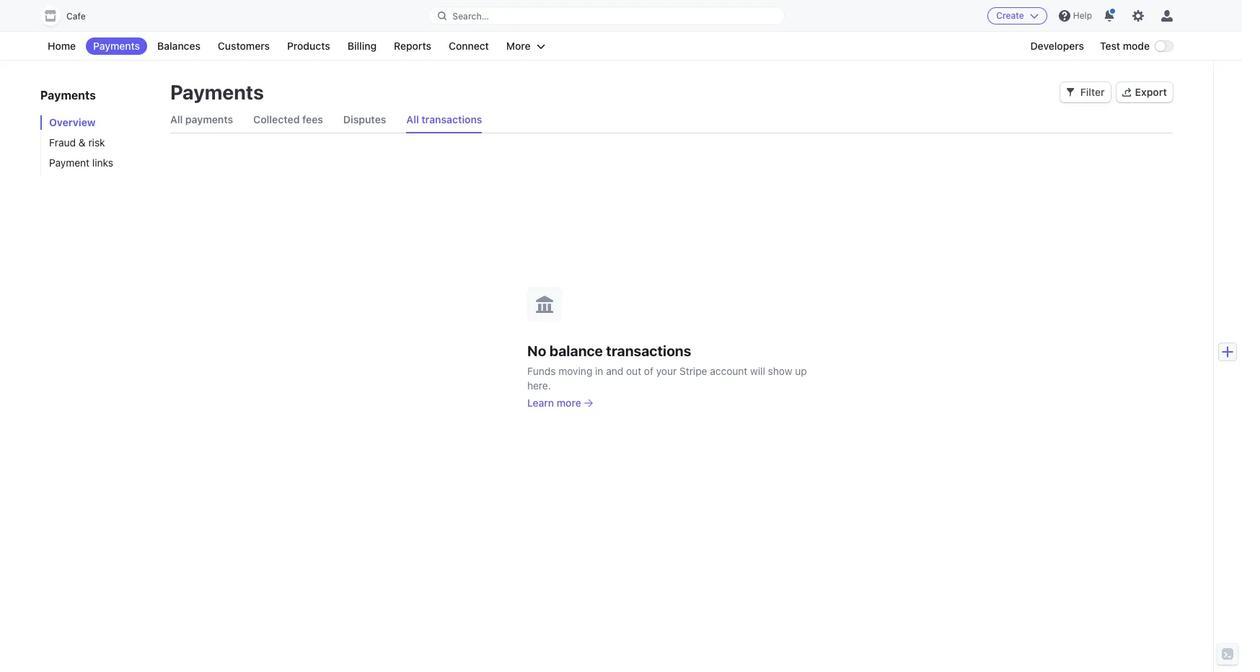 Task type: describe. For each thing, give the bounding box(es) containing it.
payments link
[[86, 38, 147, 55]]

learn
[[527, 396, 554, 409]]

&
[[79, 136, 86, 149]]

more
[[557, 396, 581, 409]]

help button
[[1053, 4, 1098, 27]]

collected fees link
[[253, 107, 323, 133]]

all payments
[[170, 113, 233, 126]]

no balance transactions
[[527, 342, 691, 359]]

no
[[527, 342, 546, 359]]

1 horizontal spatial transactions
[[606, 342, 691, 359]]

all for all payments
[[170, 113, 183, 126]]

collected fees
[[253, 113, 323, 126]]

test mode
[[1100, 40, 1150, 52]]

learn more link
[[527, 396, 593, 410]]

here.
[[527, 379, 551, 391]]

overview
[[49, 116, 96, 128]]

connect link
[[442, 38, 496, 55]]

developers
[[1031, 40, 1084, 52]]

help
[[1074, 10, 1092, 21]]

stripe
[[680, 365, 707, 377]]

mode
[[1123, 40, 1150, 52]]

and
[[606, 365, 624, 377]]

out
[[626, 365, 642, 377]]

search…
[[453, 10, 489, 21]]

fraud
[[49, 136, 76, 149]]

more
[[506, 40, 531, 52]]

reports
[[394, 40, 431, 52]]

learn more
[[527, 396, 581, 409]]

customers link
[[211, 38, 277, 55]]

test
[[1100, 40, 1121, 52]]

fraud & risk link
[[40, 136, 156, 150]]

payment
[[49, 157, 90, 169]]

all transactions
[[407, 113, 482, 126]]

payment links
[[49, 157, 113, 169]]

create
[[997, 10, 1024, 21]]

balances link
[[150, 38, 208, 55]]

your
[[656, 365, 677, 377]]

links
[[92, 157, 113, 169]]

developers link
[[1023, 38, 1092, 55]]



Task type: locate. For each thing, give the bounding box(es) containing it.
all payments link
[[170, 107, 233, 133]]

1 horizontal spatial all
[[407, 113, 419, 126]]

of
[[644, 365, 654, 377]]

all inside "link"
[[407, 113, 419, 126]]

payment links link
[[40, 156, 156, 170]]

billing link
[[340, 38, 384, 55]]

payments up the payments
[[170, 80, 264, 104]]

will
[[750, 365, 765, 377]]

filter button
[[1061, 82, 1111, 102]]

payments right the home
[[93, 40, 140, 52]]

moving
[[559, 365, 593, 377]]

funds
[[527, 365, 556, 377]]

export button
[[1117, 82, 1173, 102]]

disputes
[[343, 113, 386, 126]]

balance
[[550, 342, 603, 359]]

home link
[[40, 38, 83, 55]]

home
[[48, 40, 76, 52]]

funds moving in and out of your stripe account will show up here.
[[527, 365, 807, 391]]

svg image
[[1066, 88, 1075, 97]]

reports link
[[387, 38, 439, 55]]

disputes link
[[343, 107, 386, 133]]

show
[[768, 365, 793, 377]]

in
[[595, 365, 604, 377]]

billing
[[348, 40, 377, 52]]

cafe button
[[40, 6, 100, 26]]

products
[[287, 40, 330, 52]]

fraud & risk
[[49, 136, 105, 149]]

more button
[[499, 38, 552, 55]]

payments
[[185, 113, 233, 126]]

Search… search field
[[430, 7, 784, 25]]

filter
[[1081, 86, 1105, 98]]

all transactions link
[[407, 107, 482, 133]]

all left the payments
[[170, 113, 183, 126]]

1 all from the left
[[170, 113, 183, 126]]

balances
[[157, 40, 201, 52]]

transactions inside all transactions "link"
[[422, 113, 482, 126]]

fees
[[302, 113, 323, 126]]

overview link
[[40, 115, 156, 130]]

account
[[710, 365, 748, 377]]

export
[[1135, 86, 1167, 98]]

payments
[[93, 40, 140, 52], [170, 80, 264, 104], [40, 89, 96, 102]]

connect
[[449, 40, 489, 52]]

create button
[[988, 7, 1048, 25]]

all for all transactions
[[407, 113, 419, 126]]

0 vertical spatial transactions
[[422, 113, 482, 126]]

0 horizontal spatial all
[[170, 113, 183, 126]]

1 vertical spatial transactions
[[606, 342, 691, 359]]

transactions
[[422, 113, 482, 126], [606, 342, 691, 359]]

tab list containing all payments
[[170, 107, 1173, 133]]

up
[[795, 365, 807, 377]]

customers
[[218, 40, 270, 52]]

payments up overview
[[40, 89, 96, 102]]

products link
[[280, 38, 337, 55]]

cafe
[[66, 11, 86, 22]]

all right disputes
[[407, 113, 419, 126]]

all
[[170, 113, 183, 126], [407, 113, 419, 126]]

risk
[[88, 136, 105, 149]]

tab list
[[170, 107, 1173, 133]]

collected
[[253, 113, 300, 126]]

2 all from the left
[[407, 113, 419, 126]]

Search… text field
[[430, 7, 784, 25]]

0 horizontal spatial transactions
[[422, 113, 482, 126]]



Task type: vqa. For each thing, say whether or not it's contained in the screenshot.
rightmost Transactions
yes



